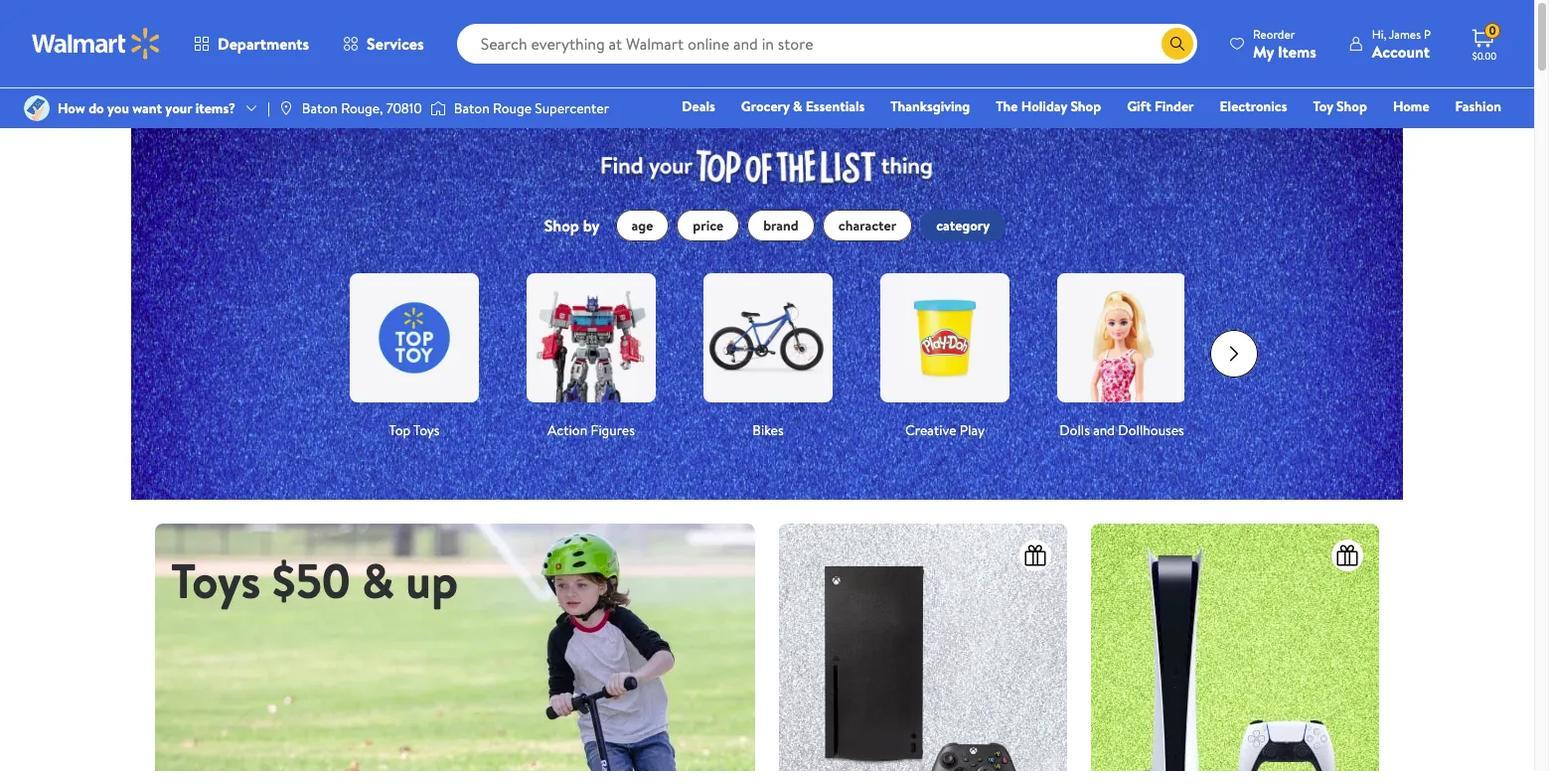 Task type: vqa. For each thing, say whether or not it's contained in the screenshot.
DEALS
yes



Task type: describe. For each thing, give the bounding box(es) containing it.
grocery & essentials
[[741, 96, 865, 116]]

hi, james p account
[[1372, 25, 1431, 62]]

electronics
[[1220, 96, 1287, 116]]

gift finder
[[1127, 96, 1194, 116]]

grocery & essentials link
[[732, 95, 874, 117]]

the holiday shop link
[[987, 95, 1110, 117]]

walmart image
[[32, 28, 161, 60]]

dolls
[[1060, 421, 1090, 440]]

supercenter
[[535, 98, 609, 118]]

and
[[1093, 421, 1115, 440]]

action figures
[[548, 421, 635, 440]]

top toys link
[[350, 258, 479, 456]]

baton for baton rouge supercenter
[[454, 98, 490, 118]]

the
[[996, 96, 1018, 116]]

fashion link
[[1446, 95, 1510, 117]]

creative
[[905, 421, 956, 440]]

bikes
[[753, 421, 784, 440]]

category dolls-dollhouses image
[[1057, 274, 1187, 403]]

my
[[1253, 40, 1274, 62]]

figures
[[591, 421, 635, 440]]

category bikes image
[[704, 274, 833, 403]]

toy
[[1313, 96, 1333, 116]]

one
[[1349, 124, 1379, 144]]

services
[[367, 33, 424, 55]]

walmart+ link
[[1433, 123, 1510, 145]]

0 vertical spatial &
[[793, 96, 802, 116]]

toys $50 & up
[[171, 548, 458, 614]]

hi,
[[1372, 25, 1387, 42]]

$50
[[272, 548, 351, 614]]

0 horizontal spatial  image
[[24, 95, 50, 121]]

deals link
[[673, 95, 724, 117]]

$0.00
[[1472, 49, 1497, 63]]

rouge
[[493, 98, 532, 118]]

baton for baton rouge, 70810
[[302, 98, 338, 118]]

 image for baton rouge, 70810
[[278, 100, 294, 116]]

character button
[[823, 210, 912, 242]]

the holiday shop
[[996, 96, 1101, 116]]

category action-figures image
[[527, 274, 656, 403]]

items
[[1278, 40, 1316, 62]]

toy shop
[[1313, 96, 1367, 116]]

up
[[406, 548, 458, 614]]

2 horizontal spatial shop
[[1337, 96, 1367, 116]]

fashion
[[1455, 96, 1502, 116]]

holiday
[[1021, 96, 1067, 116]]

departments button
[[177, 20, 326, 68]]

|
[[267, 98, 270, 118]]

fashion registry
[[1273, 96, 1502, 144]]

want
[[132, 98, 162, 118]]

gift
[[1127, 96, 1151, 116]]

deals
[[682, 96, 715, 116]]

how
[[58, 98, 85, 118]]

do
[[89, 98, 104, 118]]

top toys
[[389, 421, 440, 440]]

category
[[936, 216, 990, 236]]

next slide of list image
[[1210, 330, 1258, 378]]

registry
[[1273, 124, 1323, 144]]

p
[[1424, 25, 1431, 42]]

Walmart Site-Wide search field
[[457, 24, 1197, 64]]

grocery
[[741, 96, 790, 116]]

age button
[[616, 210, 669, 242]]

baton rouge, 70810
[[302, 98, 422, 118]]

toy shop link
[[1304, 95, 1376, 117]]

reorder my items
[[1253, 25, 1316, 62]]



Task type: locate. For each thing, give the bounding box(es) containing it.
creative play
[[905, 421, 985, 440]]

sony playstation 5, digital edition video game consoles image
[[1091, 524, 1379, 771]]

home link
[[1384, 95, 1439, 117]]

&
[[793, 96, 802, 116], [362, 548, 394, 614]]

thanksgiving link
[[882, 95, 979, 117]]

registry link
[[1264, 123, 1332, 145]]

0 vertical spatial  image
[[24, 95, 50, 121]]

0 horizontal spatial baton
[[302, 98, 338, 118]]

bikes link
[[704, 258, 833, 456]]

search icon image
[[1170, 36, 1185, 52]]

1 horizontal spatial  image
[[430, 98, 446, 118]]

0 $0.00
[[1472, 22, 1497, 63]]

shop inside "link"
[[1071, 96, 1101, 116]]

action figures link
[[527, 258, 656, 456]]

reorder
[[1253, 25, 1295, 42]]

finder
[[1155, 96, 1194, 116]]

brand button
[[747, 210, 815, 242]]

0 horizontal spatial toys
[[171, 548, 261, 614]]

price
[[693, 216, 724, 236]]

baton rouge supercenter
[[454, 98, 609, 118]]

one debit
[[1349, 124, 1416, 144]]

category top-toys image
[[350, 274, 479, 403]]

how do you want your items?
[[58, 98, 236, 118]]

by
[[583, 215, 600, 237]]

rouge,
[[341, 98, 383, 118]]

 image
[[430, 98, 446, 118], [278, 100, 294, 116]]

0 horizontal spatial &
[[362, 548, 394, 614]]

shop right holiday
[[1071, 96, 1101, 116]]

1 horizontal spatial  image
[[155, 524, 755, 771]]

shop left by
[[544, 215, 579, 237]]

& left "up"
[[362, 548, 394, 614]]

0
[[1489, 22, 1496, 39]]

toys right top
[[413, 421, 440, 440]]

your
[[165, 98, 192, 118]]

dolls and dollhouses
[[1060, 421, 1184, 440]]

electronics link
[[1211, 95, 1296, 117]]

essentials
[[806, 96, 865, 116]]

1 horizontal spatial &
[[793, 96, 802, 116]]

Search search field
[[457, 24, 1197, 64]]

home
[[1393, 96, 1430, 116]]

1 baton from the left
[[302, 98, 338, 118]]

0 horizontal spatial  image
[[278, 100, 294, 116]]

70810
[[386, 98, 422, 118]]

brand
[[763, 216, 799, 236]]

thanksgiving
[[891, 96, 970, 116]]

1 vertical spatial  image
[[155, 524, 755, 771]]

1 vertical spatial &
[[362, 548, 394, 614]]

items?
[[195, 98, 236, 118]]

 image for baton rouge supercenter
[[430, 98, 446, 118]]

2 baton from the left
[[454, 98, 490, 118]]

toys left $50
[[171, 548, 261, 614]]

category button
[[920, 210, 1006, 242]]

price button
[[677, 210, 740, 242]]

services button
[[326, 20, 441, 68]]

play
[[960, 421, 985, 440]]

gift finder link
[[1118, 95, 1203, 117]]

1 horizontal spatial shop
[[1071, 96, 1101, 116]]

xbox series x video game console, black image
[[779, 524, 1067, 771]]

1 horizontal spatial baton
[[454, 98, 490, 118]]

baton
[[302, 98, 338, 118], [454, 98, 490, 118]]

account
[[1372, 40, 1430, 62]]

character
[[839, 216, 896, 236]]

creative play link
[[880, 258, 1010, 456]]

& right grocery
[[793, 96, 802, 116]]

0 horizontal spatial shop
[[544, 215, 579, 237]]

dolls and dollhouses link
[[1057, 258, 1187, 456]]

shop
[[1071, 96, 1101, 116], [1337, 96, 1367, 116], [544, 215, 579, 237]]

james
[[1389, 25, 1421, 42]]

you
[[107, 98, 129, 118]]

departments
[[218, 33, 309, 55]]

find your top of the list thing image
[[576, 128, 958, 194]]

one debit link
[[1340, 123, 1425, 145]]

top
[[389, 421, 411, 440]]

toys
[[413, 421, 440, 440], [171, 548, 261, 614]]

1 vertical spatial toys
[[171, 548, 261, 614]]

baton left rouge,
[[302, 98, 338, 118]]

 image right 70810
[[430, 98, 446, 118]]

shop by
[[544, 215, 600, 237]]

shop right toy
[[1337, 96, 1367, 116]]

1 horizontal spatial toys
[[413, 421, 440, 440]]

 image
[[24, 95, 50, 121], [155, 524, 755, 771]]

category creative-play image
[[880, 274, 1010, 403]]

age
[[632, 216, 653, 236]]

 image right |
[[278, 100, 294, 116]]

0 vertical spatial toys
[[413, 421, 440, 440]]

action
[[548, 421, 588, 440]]

dollhouses
[[1118, 421, 1184, 440]]

walmart+
[[1442, 124, 1502, 144]]

debit
[[1382, 124, 1416, 144]]

baton left rouge
[[454, 98, 490, 118]]



